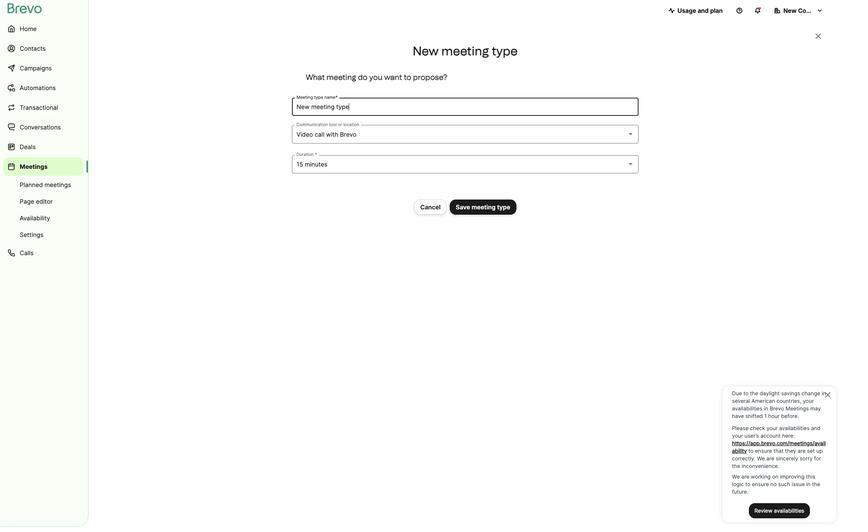 Task type: vqa. For each thing, say whether or not it's contained in the screenshot.
'New Company'
yes



Task type: locate. For each thing, give the bounding box(es) containing it.
new company
[[783, 7, 826, 14]]

1 vertical spatial meeting
[[327, 73, 356, 82]]

propose?
[[413, 73, 447, 82]]

settings
[[20, 231, 43, 239]]

meetings link
[[3, 158, 83, 176]]

15 minutes field
[[297, 160, 634, 169]]

transactional
[[20, 104, 58, 111]]

campaigns link
[[3, 59, 83, 77]]

page editor link
[[3, 194, 83, 209]]

1 horizontal spatial new
[[783, 7, 797, 14]]

0 horizontal spatial new
[[413, 44, 439, 58]]

Meeting type name* text field
[[297, 103, 634, 112]]

meeting
[[442, 44, 489, 58], [327, 73, 356, 82], [472, 204, 496, 211]]

video call with brevo
[[297, 131, 356, 138]]

you
[[369, 73, 382, 82]]

with
[[326, 131, 338, 138]]

availability
[[20, 215, 50, 222]]

video
[[297, 131, 313, 138]]

do
[[358, 73, 368, 82]]

transactional link
[[3, 99, 83, 117]]

minutes
[[305, 161, 327, 168]]

calls
[[20, 250, 34, 257]]

0 vertical spatial meeting
[[442, 44, 489, 58]]

1 vertical spatial type
[[497, 204, 510, 211]]

want
[[384, 73, 402, 82]]

company
[[798, 7, 826, 14]]

page editor
[[20, 198, 53, 206]]

what
[[306, 73, 325, 82]]

automations link
[[3, 79, 83, 97]]

new for new meeting type
[[413, 44, 439, 58]]

type
[[492, 44, 518, 58], [497, 204, 510, 211]]

meetings
[[45, 181, 71, 189]]

page
[[20, 198, 34, 206]]

0 vertical spatial new
[[783, 7, 797, 14]]

and
[[698, 7, 709, 14]]

home
[[20, 25, 37, 33]]

meeting for new
[[442, 44, 489, 58]]

new left "company"
[[783, 7, 797, 14]]

conversations link
[[3, 118, 83, 137]]

meeting for save
[[472, 204, 496, 211]]

2 vertical spatial meeting
[[472, 204, 496, 211]]

cancel button
[[414, 200, 447, 215]]

type inside button
[[497, 204, 510, 211]]

save
[[456, 204, 470, 211]]

1 vertical spatial new
[[413, 44, 439, 58]]

plan
[[710, 7, 723, 14]]

meeting for what
[[327, 73, 356, 82]]

calls link
[[3, 244, 83, 262]]

new for new company
[[783, 7, 797, 14]]

new
[[783, 7, 797, 14], [413, 44, 439, 58]]

settings link
[[3, 228, 83, 243]]

new up propose?
[[413, 44, 439, 58]]

usage
[[678, 7, 696, 14]]

what meeting do you want to propose?
[[306, 73, 447, 82]]

new inside button
[[783, 7, 797, 14]]

save meeting type
[[456, 204, 510, 211]]

0 vertical spatial type
[[492, 44, 518, 58]]

availability link
[[3, 211, 83, 226]]

deals link
[[3, 138, 83, 156]]

meeting inside button
[[472, 204, 496, 211]]



Task type: describe. For each thing, give the bounding box(es) containing it.
contacts link
[[3, 39, 83, 58]]

conversations
[[20, 124, 61, 131]]

cancel
[[420, 204, 441, 211]]

planned
[[20, 181, 43, 189]]

to
[[404, 73, 411, 82]]

planned meetings link
[[3, 177, 83, 193]]

type for save meeting type
[[497, 204, 510, 211]]

meetings
[[20, 163, 48, 171]]

campaigns
[[20, 64, 52, 72]]

Video call with Brevo field
[[297, 130, 634, 139]]

type for new meeting type
[[492, 44, 518, 58]]

automations
[[20, 84, 56, 92]]

brevo
[[340, 131, 356, 138]]

save meeting type button
[[450, 200, 516, 215]]

usage and plan button
[[662, 3, 729, 18]]

15
[[297, 161, 303, 168]]

usage and plan
[[678, 7, 723, 14]]

new company button
[[768, 3, 829, 18]]

planned meetings
[[20, 181, 71, 189]]

home link
[[3, 20, 83, 38]]

15 minutes
[[297, 161, 327, 168]]

call
[[315, 131, 324, 138]]

new meeting type
[[413, 44, 518, 58]]

deals
[[20, 143, 36, 151]]

editor
[[36, 198, 53, 206]]

contacts
[[20, 45, 46, 52]]



